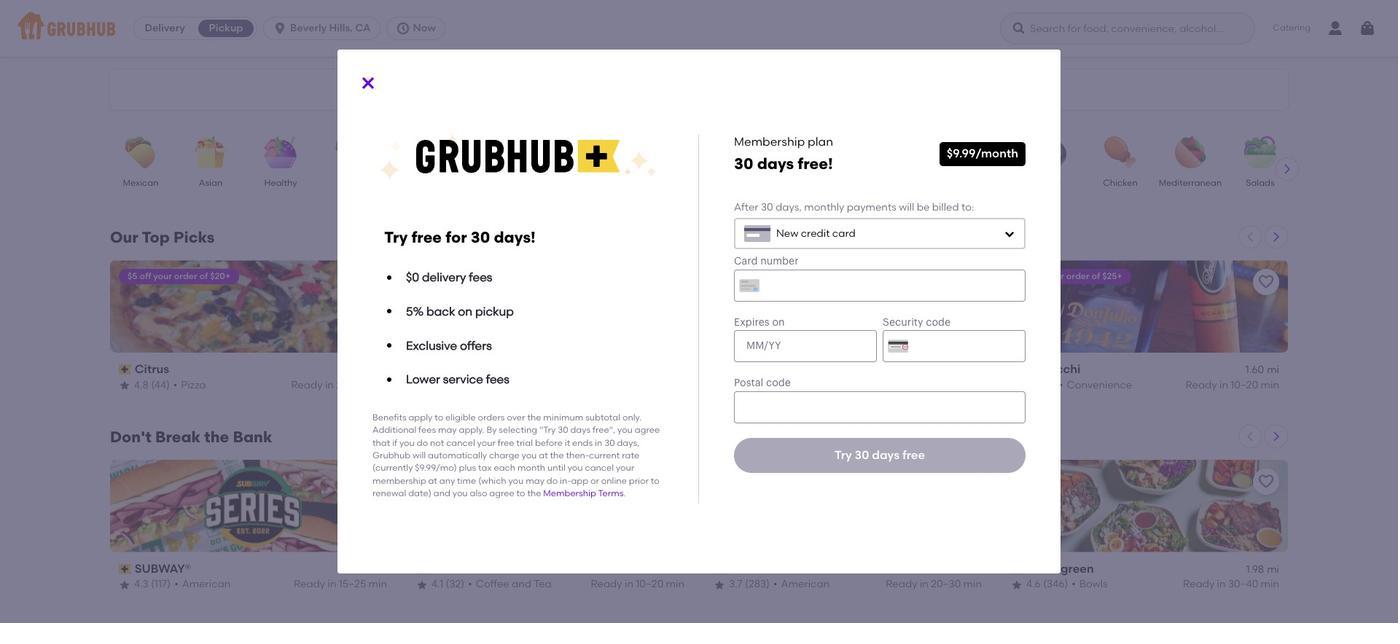 Task type: locate. For each thing, give the bounding box(es) containing it.
1 the from the top
[[432, 362, 454, 376]]

1 pizza from the left
[[181, 379, 206, 391]]

2 pizza from the left
[[476, 379, 501, 391]]

ready in 20–30 min up benefits
[[291, 379, 387, 391]]

bar right rainbow
[[510, 362, 530, 376]]

0 vertical spatial membership
[[734, 135, 805, 149]]

1 horizontal spatial american
[[782, 579, 830, 591]]

tea down &
[[534, 579, 552, 591]]

1 horizontal spatial agree
[[635, 425, 660, 436]]

2 save this restaurant image from the left
[[663, 473, 680, 491]]

if
[[392, 438, 398, 448]]

renewal
[[373, 489, 406, 499]]

membership down the in-
[[544, 489, 596, 499]]

insomnia cookies
[[730, 562, 832, 576]]

1.76
[[653, 564, 670, 576]]

chinese
[[614, 178, 648, 188]]

0 horizontal spatial membership
[[544, 489, 596, 499]]

1 horizontal spatial • american
[[774, 579, 830, 591]]

20–30 left lower
[[336, 379, 366, 391]]

1.92
[[950, 564, 967, 576]]

1 horizontal spatial order
[[1067, 271, 1090, 282]]

min down 1.76 mi at the left bottom of page
[[666, 579, 685, 591]]

ready for insomnia cookies
[[886, 579, 918, 591]]

0 vertical spatial days
[[758, 155, 794, 173]]

2 the from the top
[[432, 562, 454, 576]]

salads image
[[1235, 136, 1287, 168]]

1 vertical spatial try
[[835, 449, 852, 463]]

subscription pass image
[[1012, 365, 1024, 375], [119, 565, 132, 575], [1012, 565, 1024, 575]]

1 • american from the left
[[174, 579, 231, 591]]

and down any
[[434, 489, 451, 499]]

0 horizontal spatial bar
[[510, 362, 530, 376]]

0 horizontal spatial save this restaurant image
[[961, 473, 978, 491]]

1 vertical spatial to
[[651, 476, 660, 486]]

mexican
[[123, 178, 159, 188]]

&
[[531, 562, 540, 576]]

days, up rate
[[617, 438, 640, 448]]

1 vertical spatial caret left icon image
[[1245, 431, 1257, 443]]

10–20 for tabacchi
[[1231, 379, 1259, 391]]

tea down coffee and tea image
[[693, 191, 709, 201]]

ready in 10–20 min for the coffee bean & tea leaf
[[591, 579, 685, 591]]

app
[[571, 476, 589, 486]]

membership
[[373, 476, 426, 486]]

$5 off your order of $25+
[[1020, 271, 1123, 282]]

min down 1.60 mi
[[1261, 379, 1280, 391]]

cancel up automatically
[[446, 438, 475, 448]]

may up not
[[438, 425, 457, 436]]

coffee down the coffee bean & tea leaf
[[476, 579, 510, 591]]

1 of from the left
[[199, 271, 208, 282]]

caret left icon image
[[1245, 231, 1257, 243], [1245, 431, 1257, 443]]

delivery
[[145, 22, 185, 34]]

days, inside benefits apply to eligible orders over the minimum subtotal only. additional fees may apply. by selecting "try 30 days free", you agree that if you do not cancel your free trial before it ends in 30 days, grubhub will automatically charge you at the then-current rate (currently $9.99/mo) plus tax each month until you cancel your membership at any time (which you may do in-app or online prior to renewal date) and you also agree to the
[[617, 438, 640, 448]]

1 bar from the left
[[510, 362, 530, 376]]

0 vertical spatial the
[[432, 362, 454, 376]]

grill
[[558, 362, 582, 376]]

subscription pass image inside the rainbow bar and grill link
[[416, 365, 429, 375]]

the up 4.1
[[432, 562, 454, 576]]

1.69 mi
[[354, 564, 387, 576]]

fees inside benefits apply to eligible orders over the minimum subtotal only. additional fees may apply. by selecting "try 30 days free", you agree that if you do not cancel your free trial before it ends in 30 days, grubhub will automatically charge you at the then-current rate (currently $9.99/mo) plus tax each month until you cancel your membership at any time (which you may do in-app or online prior to renewal date) and you also agree to the
[[419, 425, 436, 436]]

membership for .
[[544, 489, 596, 499]]

prior
[[629, 476, 649, 486]]

0 horizontal spatial try
[[384, 229, 408, 247]]

1 horizontal spatial save this restaurant image
[[663, 473, 680, 491]]

0 vertical spatial svg image
[[273, 21, 287, 36]]

min down 1.92 mi
[[964, 579, 982, 591]]

subscription pass image down exclusive
[[416, 365, 429, 375]]

days, up the new
[[776, 201, 802, 214]]

in for citrus
[[325, 379, 334, 391]]

• american for insomnia cookies
[[774, 579, 830, 591]]

ready in 10–20 min down the 1.60
[[1186, 379, 1280, 391]]

ready for sweetgreen
[[1184, 579, 1215, 591]]

membership up free!
[[734, 135, 805, 149]]

leaf
[[566, 562, 592, 576]]

0 vertical spatial free
[[412, 229, 442, 247]]

1 vertical spatial ready in 20–30 min
[[886, 579, 982, 591]]

coffee
[[677, 178, 706, 188], [456, 562, 495, 576], [476, 579, 510, 591]]

1 save this restaurant image from the left
[[365, 473, 383, 491]]

min down 1.69 mi
[[369, 579, 387, 591]]

2 american from the left
[[782, 579, 830, 591]]

until
[[548, 463, 566, 474]]

• for the coffee bean & tea leaf
[[468, 579, 472, 591]]

1 $5 from the left
[[128, 271, 137, 282]]

1 horizontal spatial 20–30
[[932, 579, 961, 591]]

will
[[899, 201, 915, 214], [413, 451, 426, 461]]

back
[[427, 305, 455, 319]]

1 horizontal spatial to
[[517, 489, 526, 499]]

4.6 (346)
[[1027, 579, 1069, 591]]

over
[[507, 413, 525, 423]]

1 horizontal spatial days
[[758, 155, 794, 173]]

break
[[155, 428, 201, 446]]

0 horizontal spatial of
[[199, 271, 208, 282]]

0 vertical spatial agree
[[635, 425, 660, 436]]

to down month
[[517, 489, 526, 499]]

orders
[[478, 413, 505, 423]]

2 vertical spatial free
[[903, 449, 926, 463]]

mi right "1.92"
[[970, 564, 982, 576]]

1 horizontal spatial ready in 20–30 min
[[886, 579, 982, 591]]

subscription pass image right 1.69 mi
[[416, 565, 429, 575]]

$5
[[128, 271, 137, 282], [1020, 271, 1030, 282]]

10–20 down the 1.60
[[1231, 379, 1259, 391]]

2 horizontal spatial to
[[651, 476, 660, 486]]

caret right icon image
[[1282, 163, 1294, 175], [1271, 231, 1283, 243], [1271, 431, 1283, 443]]

subscription pass image
[[119, 365, 132, 375], [416, 365, 429, 375], [416, 565, 429, 575], [714, 565, 727, 575]]

1 horizontal spatial membership
[[734, 135, 805, 149]]

0 horizontal spatial to
[[435, 413, 444, 423]]

pizza right (44)
[[181, 379, 206, 391]]

1 vertical spatial the
[[432, 562, 454, 576]]

1 vertical spatial sushi
[[785, 362, 815, 376]]

ready in 20–30 min down "1.92"
[[886, 579, 982, 591]]

svg image
[[273, 21, 287, 36], [360, 75, 377, 92]]

in inside benefits apply to eligible orders over the minimum subtotal only. additional fees may apply. by selecting "try 30 days free", you agree that if you do not cancel your free trial before it ends in 30 days, grubhub will automatically charge you at the then-current rate (currently $9.99/mo) plus tax each month until you cancel your membership at any time (which you may do in-app or online prior to renewal date) and you also agree to the
[[595, 438, 603, 448]]

sushi down sushi image on the right top of page
[[1040, 178, 1062, 188]]

0 horizontal spatial svg image
[[273, 21, 287, 36]]

1.98
[[1247, 564, 1265, 576]]

you down 'time'
[[453, 489, 468, 499]]

catering
[[1274, 23, 1311, 33]]

fees right service
[[486, 373, 510, 387]]

sushi up 3.9 (12) • sushi at the right bottom of page
[[785, 362, 815, 376]]

0 horizontal spatial 20–30
[[336, 379, 366, 391]]

min up benefits
[[369, 379, 387, 391]]

mi right 1.69
[[375, 564, 387, 576]]

coffee up (32) on the bottom
[[456, 562, 495, 576]]

chicken
[[1104, 178, 1138, 188]]

sweetgreen
[[1027, 562, 1095, 576]]

svg image left beverly
[[273, 21, 287, 36]]

american down cookies
[[782, 579, 830, 591]]

0 vertical spatial ready in 20–30 min
[[291, 379, 387, 391]]

membership logo image
[[379, 135, 657, 181]]

save this restaurant image
[[1258, 274, 1276, 291], [961, 473, 978, 491]]

• right (117)
[[174, 579, 178, 591]]

1 american from the left
[[182, 579, 231, 591]]

3 save this restaurant image from the left
[[1258, 473, 1276, 491]]

$0
[[406, 271, 419, 285]]

eligible
[[446, 413, 476, 423]]

save this restaurant button for subway®
[[361, 469, 387, 495]]

mexican image
[[115, 136, 166, 168]]

agree down (which
[[490, 489, 515, 499]]

pizza image
[[745, 136, 796, 168]]

at down $9.99/mo)
[[428, 476, 438, 486]]

4.3
[[134, 579, 149, 591]]

0 horizontal spatial at
[[428, 476, 438, 486]]

2 • american from the left
[[774, 579, 830, 591]]

your down rate
[[616, 463, 635, 474]]

• right (346) on the bottom
[[1072, 579, 1076, 591]]

2 vertical spatial days
[[872, 449, 900, 463]]

10–20 for the coffee bean & tea leaf
[[636, 579, 664, 591]]

0 horizontal spatial order
[[174, 271, 197, 282]]

4.1 (32)
[[432, 579, 465, 591]]

tacos image
[[325, 136, 376, 168]]

10–20 down 1.76
[[636, 579, 664, 591]]

1.60
[[1246, 364, 1265, 377]]

• down tabacchi
[[1060, 379, 1064, 391]]

2 caret left icon image from the top
[[1245, 431, 1257, 443]]

save this restaurant button for insomnia cookies
[[956, 469, 982, 495]]

burritos image
[[535, 136, 586, 168]]

chicken image
[[1095, 136, 1147, 168]]

convenience
[[1067, 379, 1133, 391]]

ready in 10–20 min down 1.76
[[591, 579, 685, 591]]

sushi down tenmasa sushi bar
[[774, 379, 799, 391]]

to right apply
[[435, 413, 444, 423]]

1 vertical spatial agree
[[490, 489, 515, 499]]

online
[[602, 476, 627, 486]]

2 horizontal spatial ready in 10–20 min
[[1186, 379, 1280, 391]]

0 vertical spatial save this restaurant image
[[1258, 274, 1276, 291]]

30
[[734, 155, 754, 173], [761, 201, 774, 214], [471, 229, 490, 247], [558, 425, 569, 436], [605, 438, 615, 448], [855, 449, 870, 463]]

off for citrus
[[140, 271, 151, 282]]

beverly hills, ca
[[290, 22, 371, 34]]

may down month
[[526, 476, 545, 486]]

2 vertical spatial to
[[517, 489, 526, 499]]

pizza down rainbow
[[476, 379, 501, 391]]

bar right tenmasa
[[818, 362, 838, 376]]

will up $9.99/mo)
[[413, 451, 426, 461]]

0 horizontal spatial $5
[[128, 271, 137, 282]]

mi for sweetgreen
[[1268, 564, 1280, 576]]

2 • pizza from the left
[[469, 379, 501, 391]]

order left $20+
[[174, 271, 197, 282]]

(12)
[[746, 379, 762, 391]]

1 horizontal spatial • pizza
[[469, 379, 501, 391]]

try inside button
[[835, 449, 852, 463]]

plus
[[459, 463, 476, 474]]

$5 off your order of $20+
[[128, 271, 231, 282]]

fees right delivery
[[469, 271, 493, 285]]

for
[[446, 229, 467, 247]]

0 vertical spatial at
[[539, 451, 548, 461]]

benefits
[[373, 413, 407, 423]]

1 3.9 from the left
[[432, 379, 446, 391]]

in for tabacchi
[[1220, 379, 1229, 391]]

in-
[[560, 476, 571, 486]]

• pizza for 4.8 (44)
[[173, 379, 206, 391]]

and down coffee and tea image
[[708, 178, 725, 188]]

asian
[[199, 178, 223, 188]]

caret right icon image for our top picks
[[1271, 231, 1283, 243]]

tax
[[479, 463, 492, 474]]

membership inside membership plan 30 days free!
[[734, 135, 805, 149]]

apply.
[[459, 425, 485, 436]]

save this restaurant image
[[365, 473, 383, 491], [663, 473, 680, 491], [1258, 473, 1276, 491]]

svg image
[[1359, 20, 1377, 37], [396, 21, 410, 36], [1013, 21, 1027, 36], [1004, 228, 1016, 240]]

1 off from the left
[[140, 271, 151, 282]]

american for subway®
[[182, 579, 231, 591]]

1 vertical spatial may
[[526, 476, 545, 486]]

mi right 1.76
[[673, 564, 685, 576]]

the up until on the bottom left
[[550, 451, 564, 461]]

subscription pass image left sweetgreen
[[1012, 565, 1024, 575]]

to right prior
[[651, 476, 660, 486]]

grubhub
[[373, 451, 411, 461]]

0 horizontal spatial pizza
[[181, 379, 206, 391]]

• american down cookies
[[774, 579, 830, 591]]

agree
[[635, 425, 660, 436], [490, 489, 515, 499]]

1 vertical spatial days,
[[617, 438, 640, 448]]

• pizza
[[173, 379, 206, 391], [469, 379, 501, 391]]

2 horizontal spatial free
[[903, 449, 926, 463]]

order left the $25+
[[1067, 271, 1090, 282]]

1 horizontal spatial cancel
[[585, 463, 614, 474]]

american
[[182, 579, 231, 591], [782, 579, 830, 591]]

0 horizontal spatial 3.9
[[432, 379, 446, 391]]

off for tabacchi
[[1032, 271, 1044, 282]]

1 horizontal spatial off
[[1032, 271, 1044, 282]]

star icon image
[[119, 380, 131, 391], [416, 380, 428, 391], [1012, 380, 1023, 391], [119, 580, 131, 591], [416, 580, 428, 591], [714, 580, 726, 591], [1012, 580, 1023, 591]]

do
[[417, 438, 428, 448], [547, 476, 558, 486]]

0 vertical spatial to
[[435, 413, 444, 423]]

healthy
[[264, 178, 297, 188]]

1 horizontal spatial days,
[[776, 201, 802, 214]]

1 • pizza from the left
[[173, 379, 206, 391]]

3.9 left (12)
[[729, 379, 743, 391]]

20–30 down "1.92"
[[932, 579, 961, 591]]

cancel up or
[[585, 463, 614, 474]]

ca
[[355, 22, 371, 34]]

0 vertical spatial try
[[384, 229, 408, 247]]

bowls
[[1080, 579, 1108, 591]]

0 horizontal spatial cancel
[[446, 438, 475, 448]]

1 vertical spatial caret right icon image
[[1271, 231, 1283, 243]]

2 $5 from the left
[[1020, 271, 1030, 282]]

• for tabacchi
[[1060, 379, 1064, 391]]

in for the coffee bean & tea leaf
[[625, 579, 634, 591]]

the right over
[[528, 413, 541, 423]]

american right (117)
[[182, 579, 231, 591]]

• pizza right (44)
[[173, 379, 206, 391]]

3.9 for 3.9 (12) • sushi
[[729, 379, 743, 391]]

1 caret left icon image from the top
[[1245, 231, 1257, 243]]

subscription pass image left insomnia
[[714, 565, 727, 575]]

$0 delivery fees
[[406, 271, 493, 285]]

0 horizontal spatial save this restaurant image
[[365, 473, 383, 491]]

• right (32) on the bottom
[[468, 579, 472, 591]]

subscription pass image left tabacchi
[[1012, 365, 1024, 375]]

mi
[[375, 364, 387, 377], [970, 364, 982, 377], [1268, 364, 1280, 377], [375, 564, 387, 576], [673, 564, 685, 576], [970, 564, 982, 576], [1268, 564, 1280, 576]]

free inside try 30 days free button
[[903, 449, 926, 463]]

card
[[833, 227, 856, 240]]

1 order from the left
[[174, 271, 197, 282]]

of
[[199, 271, 208, 282], [1092, 271, 1101, 282]]

benefits apply to eligible orders over the minimum subtotal only. additional fees may apply. by selecting "try 30 days free", you agree that if you do not cancel your free trial before it ends in 30 days, grubhub will automatically charge you at the then-current rate (currently $9.99/mo) plus tax each month until you cancel your membership at any time (which you may do in-app or online prior to renewal date) and you also agree to the
[[373, 413, 660, 499]]

the down month
[[528, 489, 542, 499]]

coffee inside coffee and tea
[[677, 178, 706, 188]]

month
[[518, 463, 546, 474]]

do left not
[[417, 438, 428, 448]]

svg image down ca
[[360, 75, 377, 92]]

pickup
[[209, 22, 243, 34]]

now
[[413, 22, 436, 34]]

pickup button
[[196, 17, 257, 40]]

free inside benefits apply to eligible orders over the minimum subtotal only. additional fees may apply. by selecting "try 30 days free", you agree that if you do not cancel your free trial before it ends in 30 days, grubhub will automatically charge you at the then-current rate (currently $9.99/mo) plus tax each month until you cancel your membership at any time (which you may do in-app or online prior to renewal date) and you also agree to the
[[498, 438, 515, 448]]

0 horizontal spatial ready in 10–20 min
[[591, 579, 685, 591]]

2 vertical spatial caret right icon image
[[1271, 431, 1283, 443]]

agree down only.
[[635, 425, 660, 436]]

breakfast image
[[955, 136, 1006, 168]]

your down by
[[477, 438, 496, 448]]

of left the $25+
[[1092, 271, 1101, 282]]

min for the coffee bean & tea leaf
[[666, 579, 685, 591]]

2 3.9 from the left
[[729, 379, 743, 391]]

fees down apply
[[419, 425, 436, 436]]

at down before
[[539, 451, 548, 461]]

mi left lower
[[375, 364, 387, 377]]

of left $20+
[[199, 271, 208, 282]]

off
[[140, 271, 151, 282], [1032, 271, 1044, 282]]

0 horizontal spatial will
[[413, 451, 426, 461]]

0 vertical spatial may
[[438, 425, 457, 436]]

ready for the coffee bean & tea leaf
[[591, 579, 623, 591]]

charge
[[489, 451, 520, 461]]

0 horizontal spatial • american
[[174, 579, 231, 591]]

1 horizontal spatial 10–20
[[934, 379, 961, 391]]

star icon image for the coffee bean & tea leaf
[[416, 580, 428, 591]]

1 vertical spatial membership
[[544, 489, 596, 499]]

2 bar from the left
[[818, 362, 838, 376]]

• pizza down rainbow
[[469, 379, 501, 391]]

before
[[535, 438, 563, 448]]

hamburgers image
[[395, 136, 446, 168]]

coffee down coffee and tea image
[[677, 178, 706, 188]]

mi right 1.98
[[1268, 564, 1280, 576]]

bank
[[233, 428, 272, 446]]

1 vertical spatial free
[[498, 438, 515, 448]]

20–30
[[336, 379, 366, 391], [932, 579, 961, 591]]

10–20 down 1.54
[[934, 379, 961, 391]]

your down our top picks at the top of the page
[[153, 271, 172, 282]]

2 off from the left
[[1032, 271, 1044, 282]]

and left "grill"
[[533, 362, 556, 376]]

4.8 (44)
[[134, 379, 170, 391]]

0 vertical spatial fees
[[469, 271, 493, 285]]

• pizza for 3.9 (31)
[[469, 379, 501, 391]]

1 horizontal spatial may
[[526, 476, 545, 486]]

ready in 20–30 min for insomnia cookies
[[886, 579, 982, 591]]

1 vertical spatial coffee
[[456, 562, 495, 576]]

1 horizontal spatial free
[[498, 438, 515, 448]]

$5 for tabacchi
[[1020, 271, 1030, 282]]

0 vertical spatial coffee
[[677, 178, 706, 188]]

in
[[325, 379, 334, 391], [923, 379, 931, 391], [1220, 379, 1229, 391], [595, 438, 603, 448], [328, 579, 337, 591], [625, 579, 634, 591], [920, 579, 929, 591], [1218, 579, 1226, 591]]

don't
[[110, 428, 152, 446]]

catering button
[[1263, 12, 1322, 45]]

salads
[[1247, 178, 1275, 188]]

try
[[384, 229, 408, 247], [835, 449, 852, 463]]

• down insomnia cookies
[[774, 579, 778, 591]]

coffee for the coffee bean & tea leaf
[[456, 562, 495, 576]]

fees for lower service fees
[[486, 373, 510, 387]]

3.9 left (31)
[[432, 379, 446, 391]]

star icon image for citrus
[[119, 380, 131, 391]]

tea inside coffee and tea
[[693, 191, 709, 201]]

on
[[458, 305, 473, 319]]

• for citrus
[[173, 379, 177, 391]]

order for tabacchi
[[1067, 271, 1090, 282]]

coffee for • coffee and tea
[[476, 579, 510, 591]]

and down bean
[[512, 579, 532, 591]]

1 horizontal spatial pizza
[[476, 379, 501, 391]]

tea
[[693, 191, 709, 201], [542, 562, 563, 576], [534, 579, 552, 591]]

subscription pass image for the rainbow bar and grill
[[416, 365, 429, 375]]

0 horizontal spatial days
[[571, 425, 591, 436]]

insomnia
[[730, 562, 783, 576]]

mi right the 1.60
[[1268, 364, 1280, 377]]

2 order from the left
[[1067, 271, 1090, 282]]

3.9 (12) • sushi
[[729, 379, 799, 391]]

1 horizontal spatial will
[[899, 201, 915, 214]]

0 horizontal spatial ready in 20–30 min
[[291, 379, 387, 391]]

our top picks
[[110, 228, 215, 247]]

beverly
[[290, 22, 327, 34]]

0 vertical spatial tea
[[693, 191, 709, 201]]

2 horizontal spatial days
[[872, 449, 900, 463]]

in for sweetgreen
[[1218, 579, 1226, 591]]

and inside coffee and tea
[[708, 178, 725, 188]]

0 vertical spatial will
[[899, 201, 915, 214]]

1 vertical spatial days
[[571, 425, 591, 436]]

do left the in-
[[547, 476, 558, 486]]

in for insomnia cookies
[[920, 579, 929, 591]]

ready in 30–40 min
[[1184, 579, 1280, 591]]

subscription pass image left citrus
[[119, 365, 132, 375]]

ready in 10–20 min
[[889, 379, 982, 391], [1186, 379, 1280, 391], [591, 579, 685, 591]]

(32)
[[446, 579, 465, 591]]

selecting
[[499, 425, 538, 436]]

• american right (117)
[[174, 579, 231, 591]]

save this restaurant image for subway®
[[365, 473, 383, 491]]

1 horizontal spatial try
[[835, 449, 852, 463]]

1 horizontal spatial 3.9
[[729, 379, 743, 391]]

20–30 for citrus
[[336, 379, 366, 391]]

1 horizontal spatial bar
[[818, 362, 838, 376]]

days inside button
[[872, 449, 900, 463]]

0 horizontal spatial free
[[412, 229, 442, 247]]

0 horizontal spatial days,
[[617, 438, 640, 448]]

0 horizontal spatial off
[[140, 271, 151, 282]]

fees for $0 delivery fees
[[469, 271, 493, 285]]

• for sweetgreen
[[1072, 579, 1076, 591]]

the
[[432, 362, 454, 376], [432, 562, 454, 576]]

2 of from the left
[[1092, 271, 1101, 282]]

min for insomnia cookies
[[964, 579, 982, 591]]



Task type: describe. For each thing, give the bounding box(es) containing it.
1 vertical spatial tea
[[542, 562, 563, 576]]

the for the rainbow bar and grill
[[432, 362, 454, 376]]

save this restaurant button for sweetgreen
[[1254, 469, 1280, 495]]

subscription pass image for don't break the bank
[[1012, 565, 1024, 575]]

your left the $25+
[[1046, 271, 1065, 282]]

subway®
[[135, 562, 191, 576]]

1.76 mi
[[653, 564, 685, 576]]

days inside benefits apply to eligible orders over the minimum subtotal only. additional fees may apply. by selecting "try 30 days free", you agree that if you do not cancel your free trial before it ends in 30 days, grubhub will automatically charge you at the then-current rate (currently $9.99/mo) plus tax each month until you cancel your membership at any time (which you may do in-app or online prior to renewal date) and you also agree to the
[[571, 425, 591, 436]]

15–25
[[339, 579, 366, 591]]

now button
[[386, 17, 451, 40]]

ready in 10–20 min for tabacchi
[[1186, 379, 1280, 391]]

0 vertical spatial sushi
[[1040, 178, 1062, 188]]

of for tabacchi
[[1092, 271, 1101, 282]]

subscription pass image for citrus
[[119, 365, 132, 375]]

star icon image for sweetgreen
[[1012, 580, 1023, 591]]

save this restaurant button for the coffee bean & tea leaf
[[659, 469, 685, 495]]

pickup
[[476, 305, 514, 319]]

you down only.
[[618, 425, 633, 436]]

you down the then-
[[568, 463, 583, 474]]

automatically
[[428, 451, 487, 461]]

asian image
[[185, 136, 236, 168]]

3.9 for 3.9 (31)
[[432, 379, 446, 391]]

tenmasa
[[730, 362, 782, 376]]

1 horizontal spatial svg image
[[360, 75, 377, 92]]

30 inside button
[[855, 449, 870, 463]]

delivery button
[[134, 17, 196, 40]]

additional
[[373, 425, 417, 436]]

• american for subway®
[[174, 579, 231, 591]]

$9.99/mo)
[[415, 463, 457, 474]]

terms
[[598, 489, 624, 499]]

try for try free for 30 days!
[[384, 229, 408, 247]]

subscription pass image for insomnia cookies
[[714, 565, 727, 575]]

• for insomnia cookies
[[774, 579, 778, 591]]

1.54
[[949, 364, 967, 377]]

and inside benefits apply to eligible orders over the minimum subtotal only. additional fees may apply. by selecting "try 30 days free", you agree that if you do not cancel your free trial before it ends in 30 days, grubhub will automatically charge you at the then-current rate (currently $9.99/mo) plus tax each month until you cancel your membership at any time (which you may do in-app or online prior to renewal date) and you also agree to the
[[434, 489, 451, 499]]

then-
[[566, 451, 589, 461]]

0 vertical spatial cancel
[[446, 438, 475, 448]]

subtotal
[[586, 413, 621, 423]]

ready for citrus
[[291, 379, 323, 391]]

min for sweetgreen
[[1261, 579, 1280, 591]]

you down each
[[509, 476, 524, 486]]

1.98 mi
[[1247, 564, 1280, 576]]

4.8
[[134, 379, 149, 391]]

pizza for 4.8 (44)
[[181, 379, 206, 391]]

current
[[589, 451, 620, 461]]

save this restaurant image for sweetgreen
[[1258, 473, 1276, 491]]

after 30 days, monthly payments will be billed to:
[[734, 201, 975, 214]]

pizza for 3.9 (31)
[[476, 379, 501, 391]]

(31)
[[448, 379, 465, 391]]

min for subway®
[[369, 579, 387, 591]]

1 vertical spatial save this restaurant image
[[961, 473, 978, 491]]

delivery
[[422, 271, 466, 285]]

try 30 days free
[[835, 449, 926, 463]]

subscription pass image left 'subway®'
[[119, 565, 132, 575]]

that
[[373, 438, 390, 448]]

caret left icon image for our top picks
[[1245, 231, 1257, 243]]

membership for 30
[[734, 135, 805, 149]]

2 vertical spatial tea
[[534, 579, 552, 591]]

min for citrus
[[369, 379, 387, 391]]

svg image inside now button
[[396, 21, 410, 36]]

the left bank
[[204, 428, 229, 446]]

time
[[457, 476, 476, 486]]

in for subway®
[[328, 579, 337, 591]]

american for insomnia cookies
[[782, 579, 830, 591]]

3.7 (283)
[[729, 579, 770, 591]]

$5 for citrus
[[128, 271, 137, 282]]

lower
[[406, 373, 441, 387]]

apply
[[409, 413, 433, 423]]

fast food image
[[465, 136, 516, 168]]

3.9 (31)
[[432, 379, 465, 391]]

$9.99/month
[[947, 147, 1019, 161]]

coffee and tea image
[[675, 136, 726, 168]]

tabacchi
[[1027, 362, 1081, 376]]

20–30 for insomnia cookies
[[932, 579, 961, 591]]

4.6
[[1027, 579, 1041, 591]]

try free for 30 days!
[[384, 229, 536, 247]]

• right (31)
[[469, 379, 473, 391]]

date)
[[409, 489, 432, 499]]

you up month
[[522, 451, 537, 461]]

any
[[440, 476, 455, 486]]

don't break the bank
[[110, 428, 272, 446]]

min for tabacchi
[[1261, 379, 1280, 391]]

• bowls
[[1072, 579, 1108, 591]]

main navigation navigation
[[0, 0, 1399, 57]]

ready in 20–30 min for citrus
[[291, 379, 387, 391]]

1 vertical spatial do
[[547, 476, 558, 486]]

each
[[494, 463, 516, 474]]

• for subway®
[[174, 579, 178, 591]]

the for the coffee bean & tea leaf
[[432, 562, 454, 576]]

coffee and tea
[[677, 178, 725, 201]]

1.92 mi
[[950, 564, 982, 576]]

1 vertical spatial at
[[428, 476, 438, 486]]

mediterranean image
[[1165, 136, 1217, 168]]

"try
[[540, 425, 556, 436]]

30–40
[[1229, 579, 1259, 591]]

caret right icon image for don't break the bank
[[1271, 431, 1283, 443]]

bar for rainbow
[[510, 362, 530, 376]]

star icon image for subway®
[[119, 580, 131, 591]]

mi for insomnia cookies
[[970, 564, 982, 576]]

1 horizontal spatial save this restaurant image
[[1258, 274, 1276, 291]]

0 vertical spatial days,
[[776, 201, 802, 214]]

new
[[777, 227, 799, 240]]

bean
[[498, 562, 528, 576]]

(117)
[[151, 579, 171, 591]]

bar for sushi
[[818, 362, 838, 376]]

subscription pass image for the coffee bean & tea leaf
[[416, 565, 429, 575]]

try for try 30 days free
[[835, 449, 852, 463]]

plan
[[808, 135, 834, 149]]

membership terms link
[[544, 489, 624, 499]]

save this restaurant image for the coffee bean & tea leaf
[[663, 473, 680, 491]]

caret left icon image for don't break the bank
[[1245, 431, 1257, 443]]

lower service fees
[[406, 373, 510, 387]]

svg image inside beverly hills, ca button
[[273, 21, 287, 36]]

days inside membership plan 30 days free!
[[758, 155, 794, 173]]

4.1
[[432, 579, 444, 591]]

mi for subway®
[[375, 564, 387, 576]]

hills,
[[329, 22, 353, 34]]

rate
[[622, 451, 640, 461]]

1 vertical spatial cancel
[[585, 463, 614, 474]]

be
[[917, 201, 930, 214]]

american image
[[815, 136, 866, 168]]

sushi image
[[1025, 136, 1077, 168]]

star icon image for insomnia cookies
[[714, 580, 726, 591]]

healthy image
[[255, 136, 306, 168]]

the coffee bean & tea leaf
[[432, 562, 592, 576]]

mi for the coffee bean & tea leaf
[[673, 564, 685, 576]]

subscription pass image for our top picks
[[1012, 365, 1024, 375]]

1 horizontal spatial at
[[539, 451, 548, 461]]

monthly
[[805, 201, 845, 214]]

membership terms .
[[544, 489, 626, 499]]

you right 'if'
[[400, 438, 415, 448]]

of for citrus
[[199, 271, 208, 282]]

free!
[[798, 155, 833, 173]]

0 vertical spatial caret right icon image
[[1282, 163, 1294, 175]]

(346)
[[1044, 579, 1069, 591]]

(44)
[[151, 379, 170, 391]]

0 horizontal spatial may
[[438, 425, 457, 436]]

1 horizontal spatial ready in 10–20 min
[[889, 379, 982, 391]]

chinese image
[[605, 136, 656, 168]]

tenmasa sushi bar
[[730, 362, 838, 376]]

• right (12)
[[766, 379, 770, 391]]

it
[[565, 438, 571, 448]]

ready for subway®
[[294, 579, 325, 591]]

mediterranean
[[1159, 178, 1223, 188]]

our
[[110, 228, 138, 247]]

min down 1.54 mi
[[964, 379, 982, 391]]

mi for tabacchi
[[1268, 364, 1280, 377]]

ready for tabacchi
[[1186, 379, 1218, 391]]

0 horizontal spatial agree
[[490, 489, 515, 499]]

order for citrus
[[174, 271, 197, 282]]

(which
[[479, 476, 507, 486]]

payments
[[847, 201, 897, 214]]

free",
[[593, 425, 616, 436]]

2 vertical spatial sushi
[[774, 379, 799, 391]]

picks
[[174, 228, 215, 247]]

0 horizontal spatial do
[[417, 438, 428, 448]]

credit
[[801, 227, 830, 240]]

will inside benefits apply to eligible orders over the minimum subtotal only. additional fees may apply. by selecting "try 30 days free", you agree that if you do not cancel your free trial before it ends in 30 days, grubhub will automatically charge you at the then-current rate (currently $9.99/mo) plus tax each month until you cancel your membership at any time (which you may do in-app or online prior to renewal date) and you also agree to the
[[413, 451, 426, 461]]

30 inside membership plan 30 days free!
[[734, 155, 754, 173]]

mi right 1.54
[[970, 364, 982, 377]]



Task type: vqa. For each thing, say whether or not it's contained in the screenshot.


